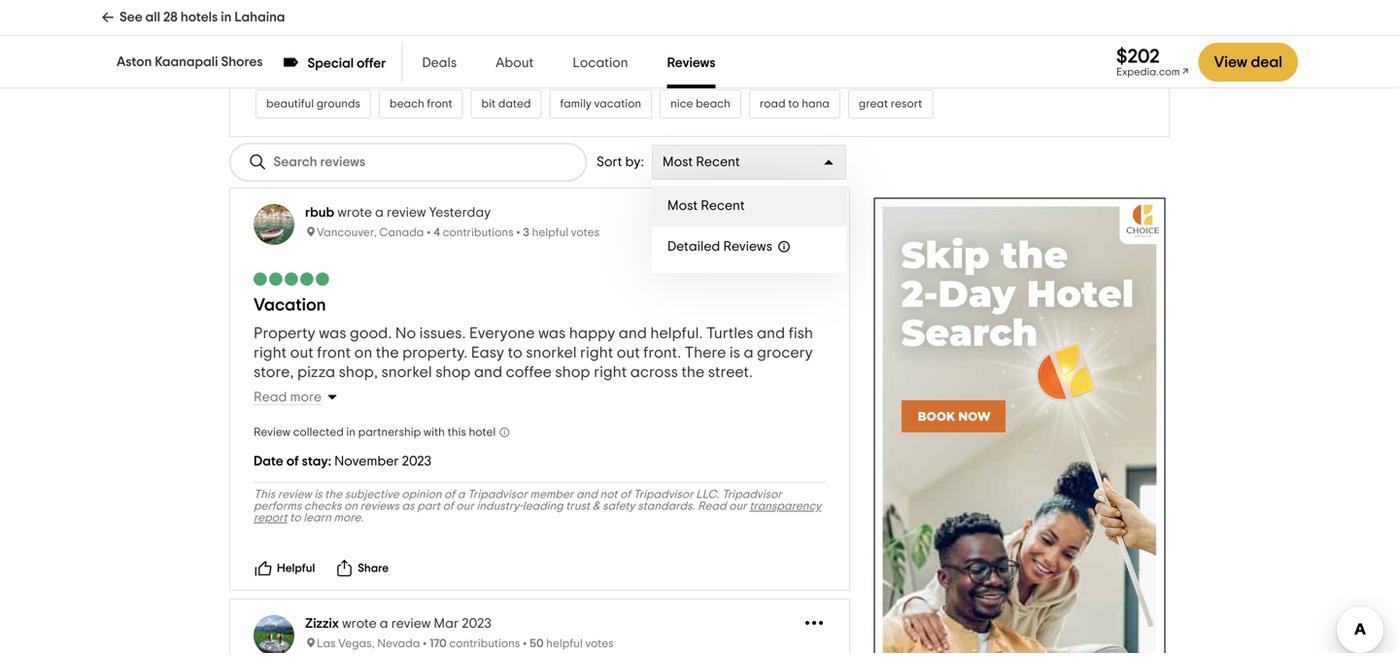 Task type: describe. For each thing, give the bounding box(es) containing it.
full kitchen button
[[596, 16, 675, 45]]

about
[[496, 56, 534, 70]]

llc.
[[696, 489, 719, 501]]

tennis
[[633, 61, 664, 73]]

all
[[266, 24, 279, 36]]

there
[[685, 345, 726, 361]]

a inside property was good.  no issues.  everyone was happy and helpful.  turtles and fish right out front on the property.  easy to snorkel right out front.  there is a grocery store, pizza shop, snorkel shop and coffee shop right across the street.
[[744, 345, 754, 361]]

beach for nice
[[696, 98, 731, 110]]

and inside pools and hot tubs button
[[536, 61, 558, 73]]

advertisement region
[[874, 198, 1166, 653]]

Search search field
[[274, 154, 415, 171]]

helpful.
[[651, 326, 703, 341]]

0 vertical spatial in
[[221, 11, 232, 24]]

full kitchen
[[607, 24, 664, 36]]

the down there
[[682, 364, 705, 380]]

vacation
[[594, 98, 642, 110]]

deal
[[1251, 54, 1283, 70]]

sort
[[597, 156, 622, 169]]

the inside this review is the subjective opinion of a tripadvisor member and not of tripadvisor llc. tripadvisor performs checks on reviews as part of our industry-leading trust & safety standards. read our
[[325, 489, 342, 501]]

beach front button
[[379, 89, 463, 119]]

detailed
[[668, 240, 720, 254]]

see all 28 hotels in lahaina link
[[101, 0, 285, 35]]

vacation
[[254, 296, 326, 314]]

restaurant inside the beach club restaurant button
[[433, 24, 489, 36]]

1 our from the left
[[456, 501, 474, 512]]

1 out from the left
[[290, 345, 314, 361]]

search image
[[248, 153, 268, 172]]

the down good.
[[376, 345, 399, 361]]

more
[[290, 391, 322, 404]]

view
[[1214, 54, 1248, 70]]

1 shop from the left
[[436, 364, 471, 380]]

road to hana button
[[749, 89, 841, 119]]

shores
[[221, 55, 263, 69]]

garden pool button
[[683, 16, 770, 45]]

street.
[[708, 364, 753, 380]]

safety
[[603, 501, 635, 512]]

road
[[760, 98, 786, 110]]

and left fish on the right of page
[[757, 326, 785, 341]]

view
[[926, 24, 949, 36]]

learn
[[303, 512, 331, 524]]

industry-
[[477, 501, 523, 512]]

transparency report
[[254, 501, 821, 524]]

collected
[[293, 427, 344, 438]]

all
[[145, 11, 160, 24]]

courts
[[667, 61, 701, 73]]

beach inside beach front button
[[390, 98, 424, 110]]

and inside washer and dryer button
[[1019, 24, 1041, 36]]

zizzix link
[[305, 617, 339, 631]]

front inside button
[[427, 98, 452, 110]]

property was good.  no issues.  everyone was happy and helpful.  turtles and fish right out front on the property.  easy to snorkel right out front.  there is a grocery store, pizza shop, snorkel shop and coffee shop right across the street.
[[254, 326, 813, 380]]

kitchen
[[625, 24, 664, 36]]

2 out from the left
[[617, 345, 640, 361]]

review inside this review is the subjective opinion of a tripadvisor member and not of tripadvisor llc. tripadvisor performs checks on reviews as part of our industry-leading trust & safety standards. read our
[[278, 489, 312, 501]]

deals
[[422, 56, 457, 70]]

the beach club restaurant button
[[340, 16, 500, 45]]

1 horizontal spatial snorkel
[[526, 345, 577, 361]]

review
[[254, 427, 291, 438]]

property.
[[402, 345, 468, 361]]

2 our from the left
[[729, 501, 747, 512]]

trust
[[566, 501, 590, 512]]

votes for 4 contributions 3 helpful votes
[[571, 227, 600, 239]]

aloha suite
[[519, 24, 578, 36]]

by:
[[625, 156, 644, 169]]

transparency
[[750, 501, 821, 512]]

member
[[530, 489, 574, 501]]

share
[[358, 563, 389, 574]]

shop,
[[339, 364, 378, 380]]

condo
[[318, 61, 352, 73]]

0 horizontal spatial to
[[290, 512, 301, 524]]

and down easy
[[474, 364, 503, 380]]

contributions for 170
[[449, 638, 520, 650]]

read inside this review is the subjective opinion of a tripadvisor member and not of tripadvisor llc. tripadvisor performs checks on reviews as part of our industry-leading trust & safety standards. read our
[[698, 501, 727, 512]]

no
[[395, 326, 416, 341]]

2 was from the left
[[538, 326, 566, 341]]

restaurant inside "on site restaurant" button
[[419, 61, 475, 73]]

reviews inside button
[[282, 24, 321, 36]]

aston kaanapali shores
[[117, 55, 263, 69]]

pools and hot tubs
[[504, 61, 603, 73]]

0 horizontal spatial 2023
[[402, 455, 432, 468]]

is inside property was good.  no issues.  everyone was happy and helpful.  turtles and fish right out front on the property.  easy to snorkel right out front.  there is a grocery store, pizza shop, snorkel shop and coffee shop right across the street.
[[730, 345, 740, 361]]

front inside property was good.  no issues.  everyone was happy and helpful.  turtles and fish right out front on the property.  easy to snorkel right out front.  there is a grocery store, pizza shop, snorkel shop and coffee shop right across the street.
[[317, 345, 351, 361]]

on inside property was good.  no issues.  everyone was happy and helpful.  turtles and fish right out front on the property.  easy to snorkel right out front.  there is a grocery store, pizza shop, snorkel shop and coffee shop right across the street.
[[354, 345, 372, 361]]

ocean
[[889, 24, 924, 36]]

a right "rbub"
[[375, 206, 384, 220]]

reviews inside this review is the subjective opinion of a tripadvisor member and not of tripadvisor llc. tripadvisor performs checks on reviews as part of our industry-leading trust & safety standards. read our
[[360, 501, 399, 512]]

review collected in partnership with this hotel
[[254, 427, 496, 438]]

4
[[434, 227, 440, 239]]

site
[[398, 61, 417, 73]]

1 vertical spatial reviews
[[723, 240, 773, 254]]

is inside this review is the subjective opinion of a tripadvisor member and not of tripadvisor llc. tripadvisor performs checks on reviews as part of our industry-leading trust & safety standards. read our
[[314, 489, 322, 501]]

ocean view button
[[879, 16, 960, 45]]

grocery store
[[788, 24, 860, 36]]

dryer
[[1043, 24, 1072, 36]]

50
[[530, 638, 544, 650]]

to inside property was good.  no issues.  everyone was happy and helpful.  turtles and fish right out front on the property.  easy to snorkel right out front.  there is a grocery store, pizza shop, snorkel shop and coffee shop right across the street.
[[508, 345, 523, 361]]

tubs
[[580, 61, 603, 73]]

pools and hot tubs button
[[494, 53, 614, 82]]

report
[[254, 512, 287, 524]]

washer
[[978, 24, 1017, 36]]

see all 28 hotels in lahaina
[[120, 11, 285, 24]]

170 contributions 50 helpful votes
[[430, 638, 614, 650]]

grounds
[[317, 98, 361, 110]]

all reviews
[[266, 24, 321, 36]]

everyone
[[469, 326, 535, 341]]

grocery store button
[[778, 16, 871, 45]]

happy
[[569, 326, 615, 341]]

review for zizzix
[[391, 617, 431, 631]]

1 vertical spatial 2023
[[462, 617, 491, 631]]

the beach club restaurant
[[350, 24, 489, 36]]

grocery inside button
[[788, 24, 830, 36]]

property
[[254, 326, 316, 341]]

great resort button
[[848, 89, 933, 119]]

aston
[[117, 55, 152, 69]]

to learn more.
[[287, 512, 364, 524]]

a inside this review is the subjective opinion of a tripadvisor member and not of tripadvisor llc. tripadvisor performs checks on reviews as part of our industry-leading trust & safety standards. read our
[[458, 489, 465, 501]]

hana
[[802, 98, 830, 110]]

helpful for 50
[[546, 638, 583, 650]]

offer
[[357, 57, 386, 70]]

vacation link
[[254, 296, 326, 314]]

hotels
[[181, 11, 218, 24]]

issues.
[[419, 326, 466, 341]]

0 horizontal spatial snorkel
[[381, 364, 432, 380]]

with
[[424, 427, 445, 438]]

garden pool
[[693, 24, 759, 36]]

0 horizontal spatial read
[[254, 391, 287, 404]]



Task type: locate. For each thing, give the bounding box(es) containing it.
bedroom condo button
[[256, 53, 363, 82]]

is
[[730, 345, 740, 361], [314, 489, 322, 501]]

to down everyone
[[508, 345, 523, 361]]

reviews
[[667, 56, 716, 70], [723, 240, 773, 254]]

1 vertical spatial to
[[508, 345, 523, 361]]

contributions
[[443, 227, 514, 239], [449, 638, 520, 650]]

1 vertical spatial helpful
[[546, 638, 583, 650]]

beach right 'nice'
[[696, 98, 731, 110]]

across
[[630, 364, 678, 380]]

1 vertical spatial in
[[346, 427, 356, 438]]

3
[[523, 227, 530, 239]]

wrote right zizzix
[[342, 617, 377, 631]]

read right standards.
[[698, 501, 727, 512]]

and left dryer
[[1019, 24, 1041, 36]]

wrote
[[337, 206, 372, 220], [342, 617, 377, 631]]

this
[[254, 489, 275, 501]]

1 vertical spatial snorkel
[[381, 364, 432, 380]]

1 vertical spatial is
[[314, 489, 322, 501]]

most right by:
[[663, 156, 693, 169]]

out up across
[[617, 345, 640, 361]]

fish
[[789, 326, 813, 341]]

subjective
[[345, 489, 399, 501]]

0 horizontal spatial reviews
[[282, 24, 321, 36]]

votes right the 50 at left bottom
[[585, 638, 614, 650]]

most up detailed
[[668, 199, 698, 213]]

snorkel down property.
[[381, 364, 432, 380]]

0 horizontal spatial out
[[290, 345, 314, 361]]

beach front
[[390, 98, 452, 110]]

a up the street.
[[744, 345, 754, 361]]

1 horizontal spatial in
[[346, 427, 356, 438]]

reviews right detailed
[[723, 240, 773, 254]]

bit dated
[[482, 98, 531, 110]]

nice beach button
[[660, 89, 741, 119]]

1 horizontal spatial shop
[[555, 364, 590, 380]]

on site restaurant button
[[371, 53, 486, 82]]

to left learn
[[290, 512, 301, 524]]

the up to learn more.
[[325, 489, 342, 501]]

3 tripadvisor from the left
[[722, 489, 782, 501]]

nice
[[671, 98, 693, 110]]

hotel
[[469, 427, 496, 438]]

1 horizontal spatial our
[[729, 501, 747, 512]]

view deal button
[[1199, 43, 1298, 82]]

the inside button
[[350, 24, 368, 36]]

our left industry-
[[456, 501, 474, 512]]

1 vertical spatial contributions
[[449, 638, 520, 650]]

front up the pizza
[[317, 345, 351, 361]]

wrote for rbub
[[337, 206, 372, 220]]

28
[[163, 11, 178, 24]]

2023 up the opinion
[[402, 455, 432, 468]]

beach inside the "nice beach" "button"
[[696, 98, 731, 110]]

and inside this review is the subjective opinion of a tripadvisor member and not of tripadvisor llc. tripadvisor performs checks on reviews as part of our industry-leading trust & safety standards. read our
[[576, 489, 598, 501]]

rbub
[[305, 206, 334, 220]]

restaurant up deals
[[433, 24, 489, 36]]

rbub link
[[305, 206, 334, 220]]

see
[[120, 11, 143, 24]]

2023 right mar
[[462, 617, 491, 631]]

1 vertical spatial restaurant
[[419, 61, 475, 73]]

0 horizontal spatial was
[[319, 326, 346, 341]]

out up the pizza
[[290, 345, 314, 361]]

0 vertical spatial on
[[382, 61, 395, 73]]

beach left club
[[370, 24, 405, 36]]

reviews down garden
[[667, 56, 716, 70]]

grocery down fish on the right of page
[[757, 345, 813, 361]]

store
[[833, 24, 860, 36]]

on inside this review is the subjective opinion of a tripadvisor member and not of tripadvisor llc. tripadvisor performs checks on reviews as part of our industry-leading trust & safety standards. read our
[[344, 501, 358, 512]]

helpful
[[277, 563, 315, 574]]

front down "on site restaurant" button
[[427, 98, 452, 110]]

part
[[417, 501, 440, 512]]

date of stay: november 2023
[[254, 455, 432, 468]]

1 was from the left
[[319, 326, 346, 341]]

tripadvisor
[[468, 489, 528, 501], [633, 489, 693, 501], [722, 489, 782, 501]]

in right hotels in the left top of the page
[[221, 11, 232, 24]]

1 horizontal spatial was
[[538, 326, 566, 341]]

0 vertical spatial helpful
[[532, 227, 569, 239]]

snorkel up coffee
[[526, 345, 577, 361]]

family
[[560, 98, 592, 110]]

4 contributions 3 helpful votes
[[434, 227, 600, 239]]

0 vertical spatial read
[[254, 391, 287, 404]]

recent up detailed reviews
[[701, 199, 745, 213]]

in up date of stay: november 2023
[[346, 427, 356, 438]]

tennis courts
[[633, 61, 701, 73]]

1 vertical spatial review
[[278, 489, 312, 501]]

0 vertical spatial is
[[730, 345, 740, 361]]

1 vertical spatial reviews
[[360, 501, 399, 512]]

tennis courts button
[[622, 53, 712, 82]]

0 vertical spatial reviews
[[282, 24, 321, 36]]

the
[[350, 24, 368, 36], [376, 345, 399, 361], [682, 364, 705, 380], [325, 489, 342, 501]]

1 vertical spatial most
[[668, 199, 698, 213]]

0 vertical spatial reviews
[[667, 56, 716, 70]]

beach down the site
[[390, 98, 424, 110]]

read down store, on the left bottom
[[254, 391, 287, 404]]

good.
[[350, 326, 392, 341]]

2 tripadvisor from the left
[[633, 489, 693, 501]]

is up the street.
[[730, 345, 740, 361]]

170
[[430, 638, 447, 650]]

helpful right 3 on the top left of page
[[532, 227, 569, 239]]

0 vertical spatial votes
[[571, 227, 600, 239]]

this
[[448, 427, 466, 438]]

helpful right the 50 at left bottom
[[546, 638, 583, 650]]

0 vertical spatial most
[[663, 156, 693, 169]]

1 horizontal spatial reviews
[[360, 501, 399, 512]]

1 horizontal spatial tripadvisor
[[633, 489, 693, 501]]

sort by:
[[597, 156, 644, 169]]

not
[[600, 489, 618, 501]]

on site restaurant
[[382, 61, 475, 73]]

2 vertical spatial to
[[290, 512, 301, 524]]

2 shop from the left
[[555, 364, 590, 380]]

votes right 3 on the top left of page
[[571, 227, 600, 239]]

review up 170
[[391, 617, 431, 631]]

0 horizontal spatial is
[[314, 489, 322, 501]]

contributions down mar
[[449, 638, 520, 650]]

1 vertical spatial recent
[[701, 199, 745, 213]]

our right llc.
[[729, 501, 747, 512]]

shop down property.
[[436, 364, 471, 380]]

on right checks
[[344, 501, 358, 512]]

1 horizontal spatial reviews
[[723, 240, 773, 254]]

read
[[254, 391, 287, 404], [698, 501, 727, 512]]

a
[[375, 206, 384, 220], [744, 345, 754, 361], [458, 489, 465, 501], [380, 617, 388, 631]]

0 vertical spatial 2023
[[402, 455, 432, 468]]

1 vertical spatial front
[[317, 345, 351, 361]]

dated
[[498, 98, 531, 110]]

and left not
[[576, 489, 598, 501]]

on inside button
[[382, 61, 395, 73]]

pizza
[[297, 364, 335, 380]]

1 horizontal spatial to
[[508, 345, 523, 361]]

was left good.
[[319, 326, 346, 341]]

0 horizontal spatial in
[[221, 11, 232, 24]]

bedroom condo
[[266, 61, 352, 73]]

family vacation button
[[550, 89, 652, 119]]

0 horizontal spatial tripadvisor
[[468, 489, 528, 501]]

a down share
[[380, 617, 388, 631]]

1 horizontal spatial front
[[427, 98, 452, 110]]

0 vertical spatial most recent
[[663, 156, 740, 169]]

reviews
[[282, 24, 321, 36], [360, 501, 399, 512]]

location
[[573, 56, 628, 70]]

review for rbub
[[387, 206, 426, 220]]

out
[[290, 345, 314, 361], [617, 345, 640, 361]]

the up special offer
[[350, 24, 368, 36]]

bit
[[482, 98, 496, 110]]

1 vertical spatial grocery
[[757, 345, 813, 361]]

0 horizontal spatial front
[[317, 345, 351, 361]]

washer and dryer button
[[968, 16, 1082, 45]]

detailed reviews
[[668, 240, 773, 254]]

votes for 170 contributions 50 helpful votes
[[585, 638, 614, 650]]

1 vertical spatial most recent
[[668, 199, 745, 213]]

wrote right the rbub link
[[337, 206, 372, 220]]

2 horizontal spatial tripadvisor
[[722, 489, 782, 501]]

1 horizontal spatial out
[[617, 345, 640, 361]]

0 vertical spatial wrote
[[337, 206, 372, 220]]

bit dated button
[[471, 89, 542, 119]]

beach for the
[[370, 24, 405, 36]]

shop down the happy
[[555, 364, 590, 380]]

easy
[[471, 345, 504, 361]]

shop
[[436, 364, 471, 380], [555, 364, 590, 380]]

and left hot
[[536, 61, 558, 73]]

our
[[456, 501, 474, 512], [729, 501, 747, 512]]

1 horizontal spatial is
[[730, 345, 740, 361]]

1 vertical spatial read
[[698, 501, 727, 512]]

beach inside the beach club restaurant button
[[370, 24, 405, 36]]

most recent
[[663, 156, 740, 169], [668, 199, 745, 213]]

reviews left as
[[360, 501, 399, 512]]

bedroom
[[266, 61, 315, 73]]

wrote for zizzix
[[342, 617, 377, 631]]

0 horizontal spatial our
[[456, 501, 474, 512]]

date
[[254, 455, 283, 468]]

0 vertical spatial contributions
[[443, 227, 514, 239]]

contributions down 'yesterday'
[[443, 227, 514, 239]]

0 horizontal spatial reviews
[[667, 56, 716, 70]]

restaurant right the site
[[419, 61, 475, 73]]

to inside button
[[788, 98, 799, 110]]

a right part
[[458, 489, 465, 501]]

review right this
[[278, 489, 312, 501]]

1 tripadvisor from the left
[[468, 489, 528, 501]]

most recent up detailed
[[668, 199, 745, 213]]

0 vertical spatial to
[[788, 98, 799, 110]]

1 horizontal spatial 2023
[[462, 617, 491, 631]]

0 horizontal spatial shop
[[436, 364, 471, 380]]

1 vertical spatial wrote
[[342, 617, 377, 631]]

was left the happy
[[538, 326, 566, 341]]

recent down nice beach
[[696, 156, 740, 169]]

is up learn
[[314, 489, 322, 501]]

on up shop, at the left bottom
[[354, 345, 372, 361]]

ocean view
[[889, 24, 949, 36]]

opinion
[[402, 489, 442, 501]]

grocery
[[788, 24, 830, 36], [757, 345, 813, 361]]

1 horizontal spatial read
[[698, 501, 727, 512]]

zizzix wrote a review mar 2023
[[305, 617, 491, 631]]

0 vertical spatial front
[[427, 98, 452, 110]]

0 vertical spatial snorkel
[[526, 345, 577, 361]]

0 vertical spatial recent
[[696, 156, 740, 169]]

in
[[221, 11, 232, 24], [346, 427, 356, 438]]

beautiful grounds
[[266, 98, 361, 110]]

reviews right all at the left of the page
[[282, 24, 321, 36]]

to right road
[[788, 98, 799, 110]]

resort
[[891, 98, 922, 110]]

and up front.
[[619, 326, 647, 341]]

0 vertical spatial restaurant
[[433, 24, 489, 36]]

2023
[[402, 455, 432, 468], [462, 617, 491, 631]]

2 vertical spatial review
[[391, 617, 431, 631]]

most recent down the "nice beach" "button"
[[663, 156, 740, 169]]

review left 'yesterday'
[[387, 206, 426, 220]]

2 vertical spatial on
[[344, 501, 358, 512]]

on left the site
[[382, 61, 395, 73]]

contributions for 4
[[443, 227, 514, 239]]

helpful for 3
[[532, 227, 569, 239]]

all reviews button
[[256, 16, 332, 45]]

leading
[[523, 501, 563, 512]]

1 vertical spatial on
[[354, 345, 372, 361]]

pools
[[504, 61, 534, 73]]

2 horizontal spatial to
[[788, 98, 799, 110]]

helpful
[[532, 227, 569, 239], [546, 638, 583, 650]]

washer and dryer
[[978, 24, 1072, 36]]

aloha
[[519, 24, 550, 36]]

0 vertical spatial review
[[387, 206, 426, 220]]

0 vertical spatial grocery
[[788, 24, 830, 36]]

turtles
[[706, 326, 754, 341]]

1 vertical spatial votes
[[585, 638, 614, 650]]

grocery left store
[[788, 24, 830, 36]]

grocery inside property was good.  no issues.  everyone was happy and helpful.  turtles and fish right out front on the property.  easy to snorkel right out front.  there is a grocery store, pizza shop, snorkel shop and coffee shop right across the street.
[[757, 345, 813, 361]]



Task type: vqa. For each thing, say whether or not it's contained in the screenshot.
middle Tripadvisor
yes



